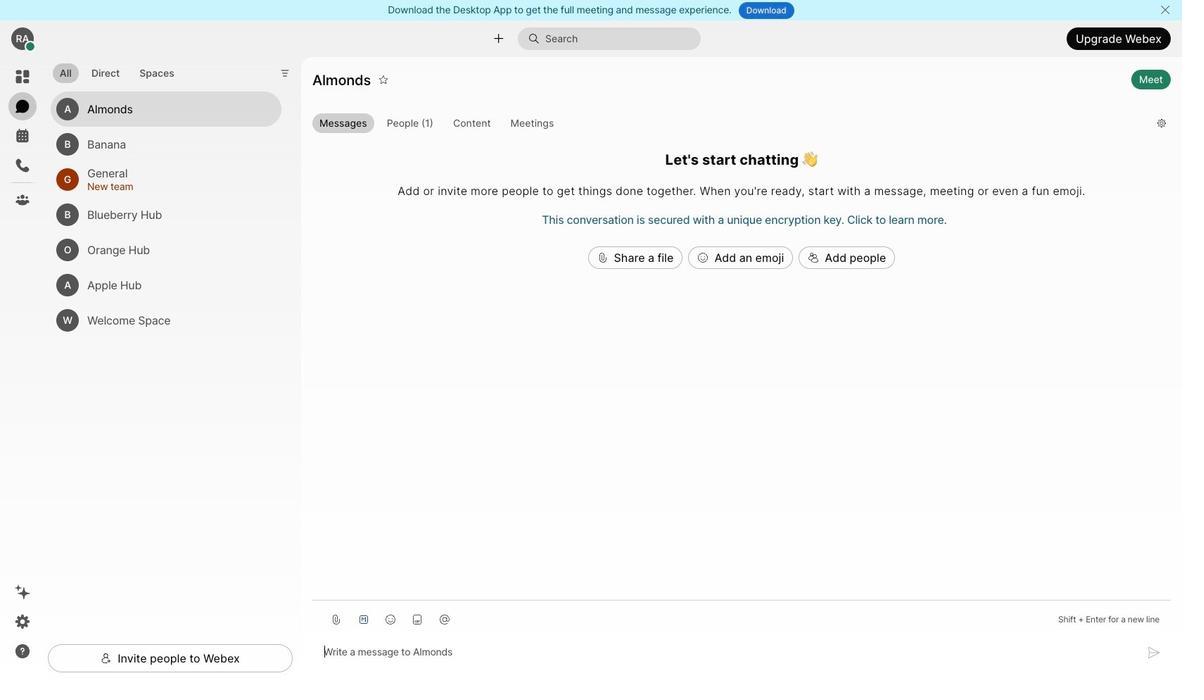 Task type: describe. For each thing, give the bounding box(es) containing it.
message composer toolbar element
[[313, 600, 1172, 633]]

new team element
[[87, 179, 265, 194]]

general list item
[[51, 162, 282, 197]]

cancel_16 image
[[1160, 4, 1172, 15]]

almonds list item
[[51, 91, 282, 126]]

webex tab list
[[8, 63, 37, 214]]



Task type: locate. For each thing, give the bounding box(es) containing it.
blueberry hub list item
[[51, 197, 282, 232]]

orange hub list item
[[51, 232, 282, 267]]

group
[[313, 113, 1147, 136]]

banana list item
[[51, 126, 282, 162]]

tab list
[[49, 55, 185, 88]]

welcome space list item
[[51, 303, 282, 338]]

navigation
[[0, 57, 45, 678]]

apple hub list item
[[51, 267, 282, 303]]



Task type: vqa. For each thing, say whether or not it's contained in the screenshot.
Jeremy Miller List Item
no



